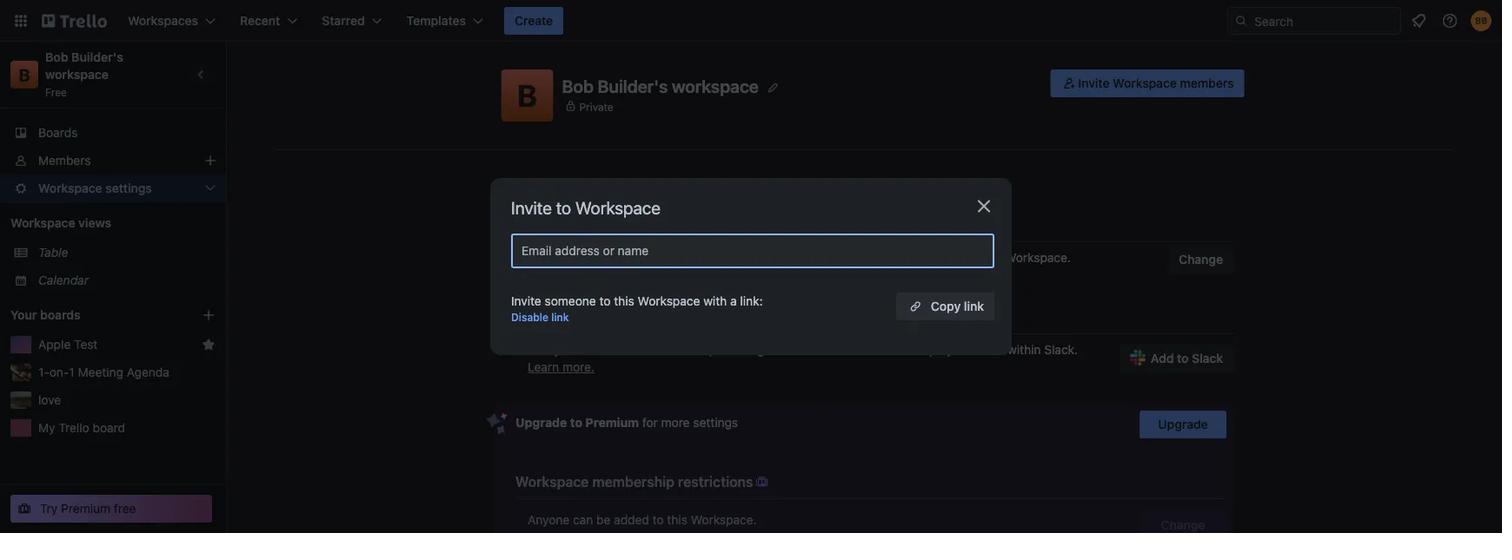 Task type: describe. For each thing, give the bounding box(es) containing it.
this
[[596, 251, 620, 265]]

starred icon image
[[202, 338, 216, 352]]

link inside copy link button
[[964, 300, 984, 314]]

builder's for bob builder's workspace
[[598, 76, 668, 96]]

bob builder's workspace free
[[45, 50, 126, 98]]

b link
[[10, 61, 38, 89]]

table link
[[38, 244, 216, 262]]

workspace up anyone
[[516, 474, 589, 491]]

apple test
[[38, 338, 98, 352]]

love link
[[38, 392, 216, 410]]

workspace for bob builder's workspace
[[672, 76, 759, 96]]

invite workspace members button
[[1051, 70, 1245, 97]]

workspace up -
[[530, 217, 603, 233]]

workspace for bob builder's workspace free
[[45, 67, 109, 82]]

can
[[573, 513, 593, 528]]

1-on-1 meeting agenda
[[38, 366, 169, 380]]

be
[[597, 513, 611, 528]]

link your slack and trello workspaces together to collaborate on trello projects from within slack. learn more.
[[528, 343, 1078, 375]]

-
[[587, 251, 593, 265]]

workspace membership restrictions
[[516, 474, 753, 491]]

open information menu image
[[1442, 12, 1459, 30]]

copy link
[[931, 300, 984, 314]]

disable
[[511, 311, 549, 323]]

add board image
[[202, 309, 216, 323]]

this inside the invite someone to this workspace with a link: disable link
[[614, 294, 635, 309]]

linking
[[651, 309, 694, 326]]

views
[[78, 216, 111, 230]]

0 vertical spatial settings
[[621, 178, 686, 199]]

a
[[730, 294, 737, 309]]

private - this workspace is private. it's not indexed or visible to those outside the workspace.
[[545, 251, 1071, 265]]

anyone can be added to this workspace.
[[528, 513, 757, 528]]

your
[[10, 308, 37, 323]]

primary element
[[0, 0, 1503, 42]]

copy link button
[[896, 293, 995, 321]]

projects
[[930, 343, 975, 357]]

link inside the invite someone to this workspace with a link: disable link
[[551, 311, 569, 323]]

visible
[[851, 251, 886, 265]]

link:
[[740, 294, 763, 309]]

bob for bob builder's workspace
[[562, 76, 594, 96]]

1-on-1 meeting agenda link
[[38, 364, 216, 382]]

and
[[616, 343, 637, 357]]

my trello board
[[38, 421, 125, 436]]

membership
[[592, 474, 675, 491]]

your boards
[[10, 308, 81, 323]]

indexed
[[789, 251, 833, 265]]

create button
[[504, 7, 564, 35]]

b button
[[501, 70, 553, 122]]

learn more. link
[[528, 360, 595, 375]]

boards
[[40, 308, 81, 323]]

workspace up 'workspace visibility'
[[528, 178, 617, 199]]

more.
[[563, 360, 595, 375]]

my trello board link
[[38, 420, 216, 437]]

add
[[1151, 352, 1174, 366]]

private for private
[[580, 101, 614, 113]]

is
[[689, 251, 698, 265]]

Search field
[[1249, 8, 1401, 34]]

more
[[661, 416, 690, 430]]

slack for link
[[582, 343, 613, 357]]

switch to… image
[[12, 12, 30, 30]]

calendar
[[38, 273, 89, 288]]

apple test link
[[38, 337, 195, 354]]

workspace visibility
[[530, 217, 661, 233]]

try premium free button
[[10, 496, 212, 523]]

create
[[515, 13, 553, 28]]

table
[[38, 246, 68, 260]]

search image
[[1235, 14, 1249, 28]]

free
[[114, 502, 136, 516]]

slack for add
[[1192, 352, 1223, 366]]

those
[[904, 251, 936, 265]]

someone
[[545, 294, 596, 309]]

1 vertical spatial change button
[[1140, 512, 1227, 534]]

members
[[38, 153, 91, 168]]

the
[[984, 251, 1002, 265]]

builder's for bob builder's workspace free
[[71, 50, 123, 64]]

on
[[878, 343, 892, 357]]

link
[[528, 343, 551, 357]]

on-
[[49, 366, 69, 380]]

agenda
[[127, 366, 169, 380]]

workspace views
[[10, 216, 111, 230]]

b for b link
[[19, 64, 30, 85]]

board
[[93, 421, 125, 436]]

within
[[1008, 343, 1041, 357]]

meeting
[[78, 366, 123, 380]]

copy
[[931, 300, 961, 314]]

test
[[74, 338, 98, 352]]

private.
[[701, 251, 743, 265]]

0 vertical spatial premium
[[586, 416, 639, 430]]

1 vertical spatial change
[[1161, 519, 1206, 533]]

it's
[[747, 251, 764, 265]]

together
[[746, 343, 794, 357]]

not
[[767, 251, 786, 265]]



Task type: locate. For each thing, give the bounding box(es) containing it.
link right the copy
[[964, 300, 984, 314]]

disable link button
[[511, 309, 569, 326]]

added
[[614, 513, 649, 528]]

0 horizontal spatial trello
[[59, 421, 89, 436]]

bob builder's workspace
[[562, 76, 759, 96]]

bob for bob builder's workspace free
[[45, 50, 68, 64]]

trello right the on on the bottom right of page
[[895, 343, 926, 357]]

boards link
[[0, 119, 226, 147]]

0 horizontal spatial workspace.
[[691, 513, 757, 528]]

workspace up table
[[10, 216, 75, 230]]

members
[[1180, 76, 1234, 90]]

slack up more. on the left of the page
[[582, 343, 613, 357]]

1 vertical spatial this
[[667, 513, 688, 528]]

premium
[[586, 416, 639, 430], [61, 502, 111, 516]]

trello
[[640, 343, 671, 357], [895, 343, 926, 357], [59, 421, 89, 436]]

settings right more
[[693, 416, 738, 430]]

premium left for
[[586, 416, 639, 430]]

workspace
[[45, 67, 109, 82], [672, 76, 759, 96]]

upgrade
[[516, 416, 567, 430], [1159, 418, 1208, 432]]

2 vertical spatial invite
[[511, 294, 542, 309]]

workspace
[[1113, 76, 1177, 90], [528, 178, 617, 199], [575, 197, 661, 218], [10, 216, 75, 230], [530, 217, 603, 233], [623, 251, 686, 265], [638, 294, 700, 309], [516, 474, 589, 491]]

workspace left members at the right of page
[[1113, 76, 1177, 90]]

upgrade down add to slack link at bottom
[[1159, 418, 1208, 432]]

b inside button
[[517, 77, 537, 113]]

invite to workspace
[[511, 197, 661, 218]]

with
[[704, 294, 727, 309]]

trello right my
[[59, 421, 89, 436]]

link down someone
[[551, 311, 569, 323]]

1 horizontal spatial builder's
[[598, 76, 668, 96]]

members link
[[0, 147, 226, 175]]

close image
[[974, 196, 995, 217]]

invite for invite to workspace
[[511, 197, 552, 218]]

this
[[614, 294, 635, 309], [667, 513, 688, 528]]

workspaces
[[569, 309, 648, 326]]

workspace up 'free'
[[45, 67, 109, 82]]

invite workspace members
[[1079, 76, 1234, 90]]

slack
[[530, 309, 565, 326], [582, 343, 613, 357], [1192, 352, 1223, 366]]

1 vertical spatial sm image
[[753, 474, 771, 491]]

workspaces
[[674, 343, 743, 357]]

private left -
[[545, 251, 584, 265]]

bob inside bob builder's workspace free
[[45, 50, 68, 64]]

try
[[40, 502, 58, 516]]

Email address or name text field
[[522, 239, 991, 263]]

b for b button
[[517, 77, 537, 113]]

workspace down visibility on the top left of the page
[[623, 251, 686, 265]]

bob
[[45, 50, 68, 64], [562, 76, 594, 96]]

0 horizontal spatial premium
[[61, 502, 111, 516]]

visibility
[[606, 217, 661, 233]]

2 horizontal spatial slack
[[1192, 352, 1223, 366]]

1 horizontal spatial workspace.
[[1005, 251, 1071, 265]]

your boards with 4 items element
[[10, 305, 176, 326]]

slack inside "link your slack and trello workspaces together to collaborate on trello projects from within slack. learn more."
[[582, 343, 613, 357]]

anyone
[[528, 513, 570, 528]]

premium right try
[[61, 502, 111, 516]]

0 vertical spatial this
[[614, 294, 635, 309]]

add to slack link
[[1120, 345, 1234, 373]]

collaborate
[[812, 343, 875, 357]]

0 horizontal spatial builder's
[[71, 50, 123, 64]]

0 horizontal spatial settings
[[621, 178, 686, 199]]

apple
[[38, 338, 71, 352]]

1
[[69, 366, 75, 380]]

b down create button
[[517, 77, 537, 113]]

1 horizontal spatial trello
[[640, 343, 671, 357]]

1-
[[38, 366, 49, 380]]

trello inside my trello board link
[[59, 421, 89, 436]]

1 horizontal spatial premium
[[586, 416, 639, 430]]

for
[[642, 416, 658, 430]]

slack workspaces linking
[[530, 309, 694, 326]]

1 horizontal spatial bob
[[562, 76, 594, 96]]

0 horizontal spatial link
[[551, 311, 569, 323]]

workspace inside invite workspace members button
[[1113, 76, 1177, 90]]

builder's inside bob builder's workspace free
[[71, 50, 123, 64]]

upgrade inside button
[[1159, 418, 1208, 432]]

0 horizontal spatial bob
[[45, 50, 68, 64]]

invite inside button
[[1079, 76, 1110, 90]]

workspace up linking
[[638, 294, 700, 309]]

workspace inside the invite someone to this workspace with a link: disable link
[[638, 294, 700, 309]]

1 horizontal spatial this
[[667, 513, 688, 528]]

b down switch to… image
[[19, 64, 30, 85]]

calendar link
[[38, 272, 216, 290]]

0 vertical spatial private
[[580, 101, 614, 113]]

workspace. down restrictions on the bottom
[[691, 513, 757, 528]]

1 vertical spatial private
[[545, 251, 584, 265]]

0 horizontal spatial this
[[614, 294, 635, 309]]

private
[[580, 101, 614, 113], [545, 251, 584, 265]]

workspace down primary element
[[672, 76, 759, 96]]

0 horizontal spatial upgrade
[[516, 416, 567, 430]]

add to slack
[[1151, 352, 1223, 366]]

workspace. right the
[[1005, 251, 1071, 265]]

1 vertical spatial settings
[[693, 416, 738, 430]]

0 vertical spatial builder's
[[71, 50, 123, 64]]

restrictions
[[678, 474, 753, 491]]

0 vertical spatial bob
[[45, 50, 68, 64]]

1 vertical spatial workspace.
[[691, 513, 757, 528]]

invite
[[1079, 76, 1110, 90], [511, 197, 552, 218], [511, 294, 542, 309]]

1 vertical spatial invite
[[511, 197, 552, 218]]

0 horizontal spatial b
[[19, 64, 30, 85]]

my
[[38, 421, 55, 436]]

upgrade for upgrade
[[1159, 418, 1208, 432]]

workspace navigation collapse icon image
[[190, 63, 214, 87]]

slack.
[[1044, 343, 1078, 357]]

sm image inside invite workspace members button
[[1061, 75, 1079, 92]]

0 notifications image
[[1409, 10, 1429, 31]]

1 horizontal spatial link
[[964, 300, 984, 314]]

free
[[45, 86, 67, 98]]

upgrade right the sparkle icon
[[516, 416, 567, 430]]

0 horizontal spatial sm image
[[753, 474, 771, 491]]

private for private - this workspace is private. it's not indexed or visible to those outside the workspace.
[[545, 251, 584, 265]]

upgrade to premium for more settings
[[516, 416, 738, 430]]

slack down someone
[[530, 309, 565, 326]]

premium inside button
[[61, 502, 111, 516]]

builder's
[[71, 50, 123, 64], [598, 76, 668, 96]]

your
[[554, 343, 579, 357]]

invite for invite workspace members
[[1079, 76, 1110, 90]]

1 horizontal spatial b
[[517, 77, 537, 113]]

this up slack workspaces linking
[[614, 294, 635, 309]]

invite someone to this workspace with a link: disable link
[[511, 294, 763, 323]]

0 vertical spatial change
[[1179, 253, 1223, 267]]

bob right b button
[[562, 76, 594, 96]]

1 horizontal spatial settings
[[693, 416, 738, 430]]

slack right 'add' at the right bottom
[[1192, 352, 1223, 366]]

upgrade button
[[1140, 411, 1227, 439]]

upgrade for upgrade to premium for more settings
[[516, 416, 567, 430]]

sm image
[[1061, 75, 1079, 92], [753, 474, 771, 491]]

try premium free
[[40, 502, 136, 516]]

0 vertical spatial sm image
[[1061, 75, 1079, 92]]

love
[[38, 393, 61, 408]]

1 horizontal spatial sm image
[[1061, 75, 1079, 92]]

workspace up this
[[575, 197, 661, 218]]

to inside "link your slack and trello workspaces together to collaborate on trello projects from within slack. learn more."
[[798, 343, 809, 357]]

workspace inside bob builder's workspace free
[[45, 67, 109, 82]]

workspace settings
[[528, 178, 686, 199]]

boards
[[38, 126, 78, 140]]

trello right "and"
[[640, 343, 671, 357]]

bob up 'free'
[[45, 50, 68, 64]]

bob builder (bobbuilder40) image
[[1471, 10, 1492, 31]]

link
[[964, 300, 984, 314], [551, 311, 569, 323]]

outside
[[939, 251, 981, 265]]

1 vertical spatial builder's
[[598, 76, 668, 96]]

0 horizontal spatial workspace
[[45, 67, 109, 82]]

to
[[556, 197, 571, 218], [890, 251, 901, 265], [600, 294, 611, 309], [798, 343, 809, 357], [1177, 352, 1189, 366], [570, 416, 583, 430], [653, 513, 664, 528]]

1 horizontal spatial slack
[[582, 343, 613, 357]]

from
[[978, 343, 1005, 357]]

1 horizontal spatial upgrade
[[1159, 418, 1208, 432]]

sparkle image
[[486, 413, 508, 436]]

private down bob builder's workspace
[[580, 101, 614, 113]]

or
[[836, 251, 848, 265]]

b
[[19, 64, 30, 85], [517, 77, 537, 113]]

0 vertical spatial change button
[[1169, 246, 1234, 274]]

1 vertical spatial bob
[[562, 76, 594, 96]]

0 horizontal spatial slack
[[530, 309, 565, 326]]

this right the added
[[667, 513, 688, 528]]

0 vertical spatial invite
[[1079, 76, 1110, 90]]

to inside the invite someone to this workspace with a link: disable link
[[600, 294, 611, 309]]

2 horizontal spatial trello
[[895, 343, 926, 357]]

learn
[[528, 360, 559, 375]]

0 vertical spatial workspace.
[[1005, 251, 1071, 265]]

settings up visibility on the top left of the page
[[621, 178, 686, 199]]

1 vertical spatial premium
[[61, 502, 111, 516]]

1 horizontal spatial workspace
[[672, 76, 759, 96]]

invite inside the invite someone to this workspace with a link: disable link
[[511, 294, 542, 309]]



Task type: vqa. For each thing, say whether or not it's contained in the screenshot.
the private for Private
yes



